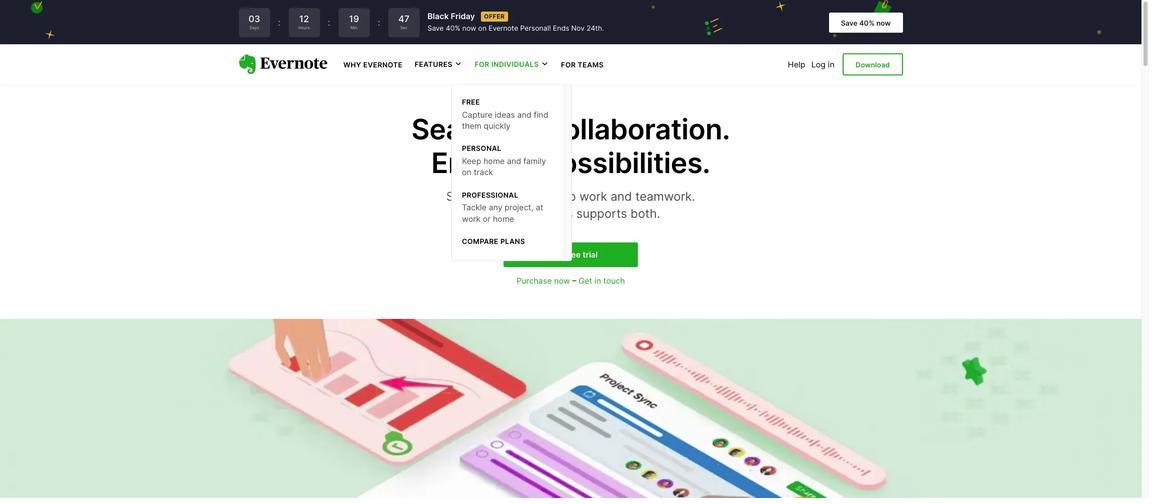 Task type: vqa. For each thing, say whether or not it's contained in the screenshot.


Task type: locate. For each thing, give the bounding box(es) containing it.
0 horizontal spatial :
[[278, 17, 281, 28]]

0 vertical spatial teams
[[578, 60, 604, 69]]

compare plans
[[462, 237, 525, 246]]

work inside professional tackle any project, at work or home
[[462, 214, 481, 224]]

teams down deep
[[536, 206, 573, 221]]

start
[[544, 249, 563, 259]]

: left the 19 min
[[328, 17, 330, 28]]

0 horizontal spatial for
[[475, 60, 489, 69]]

12
[[299, 14, 309, 24]]

now
[[876, 19, 891, 27], [462, 24, 476, 32], [554, 276, 570, 286]]

0 horizontal spatial work
[[462, 214, 481, 224]]

plans
[[500, 237, 525, 246]]

now left – at the bottom
[[554, 276, 570, 286]]

trial
[[583, 249, 598, 259]]

save for save 40% now on evernote personal! ends nov 24th.
[[428, 24, 444, 32]]

:
[[278, 17, 281, 28], [328, 17, 330, 28], [378, 17, 380, 28]]

requires
[[498, 189, 544, 204]]

0 horizontal spatial now
[[462, 24, 476, 32]]

1 horizontal spatial in
[[828, 59, 835, 69]]

family
[[523, 156, 546, 166]]

friday
[[451, 11, 475, 21]]

2 horizontal spatial :
[[378, 17, 380, 28]]

for inside button
[[475, 60, 489, 69]]

2 vertical spatial evernote
[[481, 206, 532, 221]]

personal!
[[520, 24, 551, 32]]

for
[[475, 60, 489, 69], [561, 60, 576, 69]]

1 horizontal spatial work
[[579, 189, 607, 204]]

work
[[579, 189, 607, 204], [462, 214, 481, 224]]

work down tackle
[[462, 214, 481, 224]]

why evernote
[[343, 60, 403, 69]]

0 vertical spatial on
[[478, 24, 487, 32]]

now up the download link at the top right
[[876, 19, 891, 27]]

and left find
[[517, 109, 532, 120]]

1 vertical spatial home
[[493, 214, 514, 224]]

47 sec
[[398, 14, 409, 30]]

for left 'individuals' at the top left of page
[[475, 60, 489, 69]]

home down any
[[493, 214, 514, 224]]

40% down the black friday
[[446, 24, 460, 32]]

1 vertical spatial on
[[462, 167, 472, 177]]

40%
[[859, 19, 875, 27], [446, 24, 460, 32]]

professional
[[462, 191, 518, 199]]

teams down 24th.
[[578, 60, 604, 69]]

1 vertical spatial work
[[462, 214, 481, 224]]

log in
[[811, 59, 835, 69]]

at
[[536, 202, 543, 212]]

1 vertical spatial evernote
[[363, 60, 403, 69]]

and inside personal keep home and family on track
[[507, 156, 521, 166]]

free
[[565, 249, 581, 259]]

40% up the download link at the top right
[[859, 19, 875, 27]]

save down black
[[428, 24, 444, 32]]

1 horizontal spatial for
[[561, 60, 576, 69]]

0 horizontal spatial on
[[462, 167, 472, 177]]

1 horizontal spatial :
[[328, 17, 330, 28]]

evernote logo image
[[239, 54, 327, 74]]

any
[[489, 202, 502, 212]]

in right get
[[595, 276, 601, 286]]

home up track
[[483, 156, 505, 166]]

track
[[474, 167, 493, 177]]

on
[[478, 24, 487, 32], [462, 167, 472, 177]]

1 vertical spatial teams
[[536, 206, 573, 221]]

evernote
[[489, 24, 518, 32], [363, 60, 403, 69], [481, 206, 532, 221]]

teams inside success requires deep work and teamwork. evernote teams supports both.
[[536, 206, 573, 221]]

40% for save 40% now on evernote personal! ends nov 24th.
[[446, 24, 460, 32]]

days
[[250, 25, 259, 30]]

2 vertical spatial and
[[611, 189, 632, 204]]

1 vertical spatial in
[[595, 276, 601, 286]]

0 horizontal spatial in
[[595, 276, 601, 286]]

on down offer
[[478, 24, 487, 32]]

save for save 40% now
[[841, 19, 858, 27]]

and left family at the left
[[507, 156, 521, 166]]

0 vertical spatial evernote
[[489, 24, 518, 32]]

ends
[[553, 24, 569, 32]]

deep
[[547, 189, 576, 204]]

save up the download link at the top right
[[841, 19, 858, 27]]

teams
[[578, 60, 604, 69], [536, 206, 573, 221]]

animation for evernote teams image
[[0, 319, 1142, 498]]

1 horizontal spatial save
[[841, 19, 858, 27]]

supports
[[576, 206, 627, 221]]

now down friday
[[462, 24, 476, 32]]

evernote right why
[[363, 60, 403, 69]]

endless
[[431, 146, 536, 180]]

evernote down requires
[[481, 206, 532, 221]]

save 40% now
[[841, 19, 891, 27]]

1 : from the left
[[278, 17, 281, 28]]

and inside free capture ideas and find them quickly
[[517, 109, 532, 120]]

free
[[462, 98, 480, 106]]

save
[[841, 19, 858, 27], [428, 24, 444, 32]]

purchase
[[517, 276, 552, 286]]

work inside success requires deep work and teamwork. evernote teams supports both.
[[579, 189, 607, 204]]

: left 12 hours
[[278, 17, 281, 28]]

ideas
[[495, 109, 515, 120]]

on down keep
[[462, 167, 472, 177]]

0 vertical spatial home
[[483, 156, 505, 166]]

home
[[483, 156, 505, 166], [493, 214, 514, 224]]

black
[[428, 11, 449, 21]]

collaboration.
[[547, 112, 730, 146]]

work up supports
[[579, 189, 607, 204]]

0 horizontal spatial teams
[[536, 206, 573, 221]]

: left the 47 sec
[[378, 17, 380, 28]]

in
[[828, 59, 835, 69], [595, 276, 601, 286]]

and
[[517, 109, 532, 120], [507, 156, 521, 166], [611, 189, 632, 204]]

features
[[415, 60, 453, 69]]

in right log
[[828, 59, 835, 69]]

free capture ideas and find them quickly
[[462, 98, 548, 131]]

2 : from the left
[[328, 17, 330, 28]]

help
[[788, 59, 805, 69]]

2 horizontal spatial now
[[876, 19, 891, 27]]

1 vertical spatial and
[[507, 156, 521, 166]]

them
[[462, 121, 481, 131]]

1 horizontal spatial 40%
[[859, 19, 875, 27]]

1 horizontal spatial on
[[478, 24, 487, 32]]

0 vertical spatial work
[[579, 189, 607, 204]]

0 horizontal spatial 40%
[[446, 24, 460, 32]]

start free trial
[[544, 249, 598, 259]]

now inside the save 40% now link
[[876, 19, 891, 27]]

nov
[[571, 24, 585, 32]]

evernote down offer
[[489, 24, 518, 32]]

0 horizontal spatial save
[[428, 24, 444, 32]]

now for save 40% now
[[876, 19, 891, 27]]

for down ends
[[561, 60, 576, 69]]

for for for teams
[[561, 60, 576, 69]]

and up supports
[[611, 189, 632, 204]]

0 vertical spatial and
[[517, 109, 532, 120]]

purchase now – get in touch
[[517, 276, 625, 286]]

24th.
[[587, 24, 604, 32]]

seamless
[[411, 112, 541, 146]]

seamless collaboration. endless possibilities.
[[411, 112, 730, 180]]

download
[[856, 60, 890, 69]]

why evernote link
[[343, 59, 403, 69]]



Task type: describe. For each thing, give the bounding box(es) containing it.
for individuals
[[475, 60, 539, 69]]

sec
[[400, 25, 407, 30]]

0 vertical spatial in
[[828, 59, 835, 69]]

personal
[[462, 144, 501, 153]]

success requires deep work and teamwork. evernote teams supports both.
[[446, 189, 695, 221]]

project,
[[505, 202, 534, 212]]

evernote inside success requires deep work and teamwork. evernote teams supports both.
[[481, 206, 532, 221]]

now for save 40% now on evernote personal! ends nov 24th.
[[462, 24, 476, 32]]

47
[[398, 14, 409, 24]]

home inside personal keep home and family on track
[[483, 156, 505, 166]]

features button
[[415, 59, 463, 69]]

19
[[349, 14, 359, 24]]

purchase now link
[[517, 276, 570, 286]]

–
[[572, 276, 576, 286]]

save 40% now link
[[829, 12, 903, 33]]

individuals
[[491, 60, 539, 69]]

40% for save 40% now
[[859, 19, 875, 27]]

both.
[[631, 206, 660, 221]]

black friday
[[428, 11, 475, 21]]

get
[[579, 276, 592, 286]]

3 : from the left
[[378, 17, 380, 28]]

log in link
[[811, 59, 835, 69]]

1 horizontal spatial now
[[554, 276, 570, 286]]

save 40% now on evernote personal! ends nov 24th.
[[428, 24, 604, 32]]

home inside professional tackle any project, at work or home
[[493, 214, 514, 224]]

for individuals button
[[475, 59, 549, 69]]

and for family
[[507, 156, 521, 166]]

keep
[[462, 156, 481, 166]]

and for find
[[517, 109, 532, 120]]

teamwork.
[[635, 189, 695, 204]]

and inside success requires deep work and teamwork. evernote teams supports both.
[[611, 189, 632, 204]]

19 min
[[349, 14, 359, 30]]

personal keep home and family on track
[[462, 144, 546, 177]]

success
[[446, 189, 494, 204]]

on inside personal keep home and family on track
[[462, 167, 472, 177]]

offer
[[484, 12, 505, 20]]

hours
[[299, 25, 310, 30]]

quickly
[[484, 121, 510, 131]]

for teams link
[[561, 59, 604, 69]]

tackle
[[462, 202, 487, 212]]

log
[[811, 59, 826, 69]]

touch
[[603, 276, 625, 286]]

find
[[534, 109, 548, 120]]

compare plans link
[[462, 237, 554, 248]]

possibilities.
[[543, 146, 710, 180]]

professional tackle any project, at work or home
[[462, 191, 543, 224]]

for for for individuals
[[475, 60, 489, 69]]

or
[[483, 214, 491, 224]]

for teams
[[561, 60, 604, 69]]

download link
[[843, 53, 903, 76]]

03 days
[[248, 14, 260, 30]]

capture
[[462, 109, 492, 120]]

12 hours
[[299, 14, 310, 30]]

get in touch link
[[579, 276, 625, 286]]

why
[[343, 60, 361, 69]]

compare
[[462, 237, 498, 246]]

03
[[248, 14, 260, 24]]

help link
[[788, 59, 805, 69]]

min
[[351, 25, 357, 30]]

start free trial link
[[504, 242, 638, 267]]

1 horizontal spatial teams
[[578, 60, 604, 69]]



